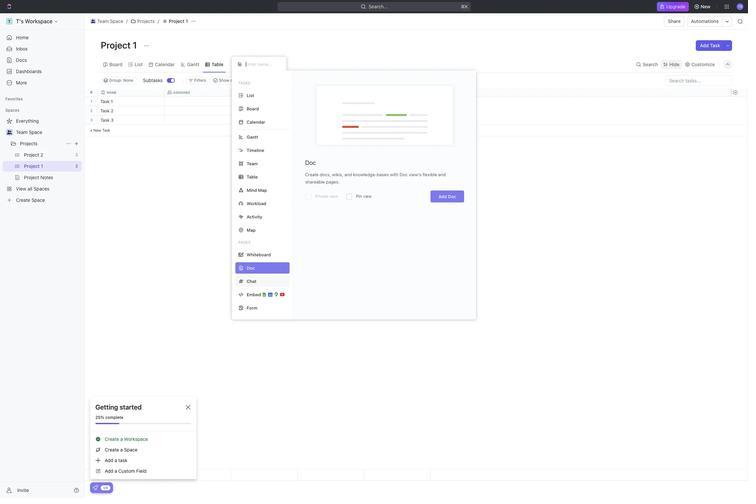 Task type: vqa. For each thing, say whether or not it's contained in the screenshot.
Untitled to the left
no



Task type: locate. For each thing, give the bounding box(es) containing it.
3 do from the top
[[241, 118, 247, 122]]

1 horizontal spatial table
[[247, 174, 258, 180]]

1 vertical spatial user group image
[[7, 130, 12, 134]]

task 3
[[101, 117, 114, 123]]

wikis,
[[332, 172, 344, 177]]

2 to do cell from the top
[[231, 106, 298, 115]]

‎task for ‎task 1
[[101, 99, 110, 104]]

0 vertical spatial create
[[306, 172, 319, 177]]

0 horizontal spatial and
[[345, 172, 352, 177]]

2 to do from the top
[[235, 109, 247, 113]]

/
[[126, 18, 128, 24], [158, 18, 159, 24]]

add for add a task
[[105, 458, 113, 464]]

onboarding checklist button element
[[93, 486, 98, 491]]

‎task
[[101, 99, 110, 104], [101, 108, 110, 114]]

‎task down ‎task 1
[[101, 108, 110, 114]]

0 vertical spatial projects link
[[129, 17, 157, 25]]

create for create a workspace
[[105, 437, 119, 442]]

search...
[[369, 4, 388, 9]]

row group
[[85, 97, 98, 136], [98, 97, 431, 136], [732, 97, 749, 136], [732, 470, 749, 481]]

show closed button
[[211, 77, 246, 85]]

timeline
[[247, 148, 264, 153]]

new up automations
[[702, 4, 711, 9]]

embed
[[247, 292, 261, 297]]

a left task
[[115, 458, 117, 464]]

workspace
[[124, 437, 148, 442]]

1 horizontal spatial map
[[258, 188, 267, 193]]

1 horizontal spatial team
[[97, 18, 109, 24]]

task up customize
[[711, 43, 721, 48]]

1 horizontal spatial space
[[110, 18, 123, 24]]

1 horizontal spatial user group image
[[91, 20, 95, 23]]

tree containing team space
[[3, 116, 82, 206]]

create up create a space
[[105, 437, 119, 442]]

a down add a task at the left bottom of the page
[[115, 469, 117, 474]]

1 vertical spatial projects
[[20, 141, 38, 146]]

complete
[[105, 415, 123, 420]]

to for ‎task 1
[[235, 100, 240, 104]]

list
[[135, 61, 143, 67], [247, 93, 254, 98]]

upgrade
[[667, 4, 686, 9]]

create for create docs, wikis, and knowledge-bases with doc view's flexible and shareable pages.
[[306, 172, 319, 177]]

view for private view
[[330, 194, 338, 199]]

row
[[98, 89, 431, 97]]

list link
[[134, 60, 143, 69]]

1 horizontal spatial view
[[364, 194, 372, 199]]

add task
[[701, 43, 721, 48]]

table up show
[[212, 61, 224, 67]]

set priority element
[[363, 97, 373, 107], [363, 107, 373, 116], [363, 116, 373, 126]]

board left list link
[[110, 61, 123, 67]]

a for workspace
[[120, 437, 123, 442]]

2 for 1
[[90, 109, 93, 113]]

task down the ‎task 2 at left top
[[101, 117, 110, 123]]

2 up task 3
[[111, 108, 114, 114]]

0 horizontal spatial team space
[[16, 129, 42, 135]]

customize
[[692, 61, 716, 67]]

form
[[247, 305, 258, 311]]

2 horizontal spatial space
[[124, 447, 138, 453]]

0 horizontal spatial new
[[94, 128, 101, 132]]

0 vertical spatial task
[[711, 43, 721, 48]]

1 horizontal spatial doc
[[400, 172, 408, 177]]

cell
[[165, 97, 231, 106], [298, 97, 364, 106], [165, 106, 231, 115], [298, 106, 364, 115], [165, 115, 231, 124], [298, 115, 364, 124]]

doc
[[306, 159, 316, 166], [400, 172, 408, 177], [448, 194, 457, 199]]

1 vertical spatial new
[[94, 128, 101, 132]]

pin
[[357, 194, 362, 199]]

‎task 1
[[101, 99, 113, 104]]

Search tasks... text field
[[666, 76, 733, 86]]

2 view from the left
[[364, 194, 372, 199]]

1 horizontal spatial /
[[158, 18, 159, 24]]

0 horizontal spatial project 1
[[101, 40, 139, 51]]

to do cell for ‎task 2
[[231, 106, 298, 115]]

1 to do from the top
[[235, 100, 247, 104]]

1 vertical spatial doc
[[400, 172, 408, 177]]

1 vertical spatial list
[[247, 93, 254, 98]]

docs,
[[320, 172, 331, 177]]

whiteboard
[[247, 252, 271, 257]]

create a space
[[105, 447, 138, 453]]

add inside button
[[701, 43, 710, 48]]

0 horizontal spatial list
[[135, 61, 143, 67]]

2 set priority element from the top
[[363, 107, 373, 116]]

0 vertical spatial doc
[[306, 159, 316, 166]]

1 horizontal spatial 2
[[111, 108, 114, 114]]

0 horizontal spatial table
[[212, 61, 224, 67]]

0 vertical spatial ‎task
[[101, 99, 110, 104]]

add
[[701, 43, 710, 48], [439, 194, 447, 199], [105, 458, 113, 464], [105, 469, 113, 474]]

3 left task 3
[[90, 118, 93, 122]]

new inside grid
[[94, 128, 101, 132]]

create inside create docs, wikis, and knowledge-bases with doc view's flexible and shareable pages.
[[306, 172, 319, 177]]

create for create a space
[[105, 447, 119, 453]]

team space
[[97, 18, 123, 24], [16, 129, 42, 135]]

0 vertical spatial map
[[258, 188, 267, 193]]

0 horizontal spatial doc
[[306, 159, 316, 166]]

3 to do from the top
[[235, 118, 247, 122]]

2 horizontal spatial team
[[247, 161, 258, 166]]

2 vertical spatial to do
[[235, 118, 247, 122]]

0 horizontal spatial projects link
[[20, 138, 63, 149]]

automations button
[[688, 16, 723, 26]]

0 vertical spatial new
[[702, 4, 711, 9]]

1 2 3
[[90, 99, 93, 122]]

25% complete
[[96, 415, 123, 420]]

0 vertical spatial project
[[169, 18, 185, 24]]

table up mind
[[247, 174, 258, 180]]

calendar
[[155, 61, 175, 67], [247, 119, 266, 125]]

1 vertical spatial team space
[[16, 129, 42, 135]]

to do for ‎task 2
[[235, 109, 247, 113]]

2 vertical spatial team
[[247, 161, 258, 166]]

1 horizontal spatial board
[[247, 106, 259, 111]]

to do for task 3
[[235, 118, 247, 122]]

0 vertical spatial user group image
[[91, 20, 95, 23]]

2 left the ‎task 2 at left top
[[90, 109, 93, 113]]

2 vertical spatial doc
[[448, 194, 457, 199]]

1 horizontal spatial gantt
[[247, 134, 258, 140]]

team space inside tree
[[16, 129, 42, 135]]

inbox link
[[3, 44, 82, 54]]

row inside grid
[[98, 89, 431, 97]]

0 horizontal spatial /
[[126, 18, 128, 24]]

0 horizontal spatial view
[[330, 194, 338, 199]]

0 horizontal spatial map
[[247, 228, 256, 233]]

calendar up the subtasks button
[[155, 61, 175, 67]]

1 vertical spatial map
[[247, 228, 256, 233]]

press space to select this row. row
[[85, 97, 98, 106], [98, 97, 431, 107], [85, 106, 98, 115], [98, 106, 431, 116], [85, 115, 98, 125], [98, 115, 431, 126], [98, 470, 431, 481]]

1 horizontal spatial and
[[439, 172, 446, 177]]

3
[[111, 117, 114, 123], [90, 118, 93, 122]]

a up create a space
[[120, 437, 123, 442]]

task inside button
[[711, 43, 721, 48]]

0 horizontal spatial team
[[16, 129, 28, 135]]

1 vertical spatial calendar
[[247, 119, 266, 125]]

set priority image
[[363, 97, 373, 107], [363, 107, 373, 116], [363, 116, 373, 126]]

user group image inside team space link
[[91, 20, 95, 23]]

task
[[118, 458, 128, 464]]

0 horizontal spatial projects
[[20, 141, 38, 146]]

map
[[258, 188, 267, 193], [247, 228, 256, 233]]

to do
[[235, 100, 247, 104], [235, 109, 247, 113], [235, 118, 247, 122]]

1 vertical spatial do
[[241, 109, 247, 113]]

2 vertical spatial to
[[235, 118, 240, 122]]

show closed
[[219, 78, 243, 83]]

show
[[219, 78, 230, 83]]

dashboards link
[[3, 66, 82, 77]]

3 to do cell from the top
[[231, 115, 298, 124]]

2 ‎task from the top
[[101, 108, 110, 114]]

map right mind
[[258, 188, 267, 193]]

a for task
[[115, 458, 117, 464]]

space
[[110, 18, 123, 24], [29, 129, 42, 135], [124, 447, 138, 453]]

0 vertical spatial to do cell
[[231, 97, 298, 106]]

create up add a task at the left bottom of the page
[[105, 447, 119, 453]]

do
[[241, 100, 247, 104], [241, 109, 247, 113], [241, 118, 247, 122]]

1 vertical spatial project 1
[[101, 40, 139, 51]]

1 horizontal spatial project
[[169, 18, 185, 24]]

team
[[97, 18, 109, 24], [16, 129, 28, 135], [247, 161, 258, 166]]

do for 2
[[241, 109, 247, 113]]

create
[[306, 172, 319, 177], [105, 437, 119, 442], [105, 447, 119, 453]]

view
[[330, 194, 338, 199], [364, 194, 372, 199]]

0 horizontal spatial calendar
[[155, 61, 175, 67]]

1 horizontal spatial list
[[247, 93, 254, 98]]

2 inside 1 2 3
[[90, 109, 93, 113]]

1 vertical spatial team
[[16, 129, 28, 135]]

0 horizontal spatial 3
[[90, 118, 93, 122]]

0 vertical spatial team
[[97, 18, 109, 24]]

1 vertical spatial task
[[101, 117, 110, 123]]

user group image
[[91, 20, 95, 23], [7, 130, 12, 134]]

new for new
[[702, 4, 711, 9]]

0 horizontal spatial gantt
[[187, 61, 200, 67]]

0 vertical spatial to do
[[235, 100, 247, 104]]

3 to from the top
[[235, 118, 240, 122]]

1 vertical spatial to do
[[235, 109, 247, 113]]

getting
[[96, 404, 118, 411]]

1
[[186, 18, 188, 24], [133, 40, 137, 51], [111, 99, 113, 104], [91, 99, 92, 104]]

0 vertical spatial project 1
[[169, 18, 188, 24]]

view's
[[409, 172, 422, 177]]

and right wikis,
[[345, 172, 352, 177]]

1 set priority element from the top
[[363, 97, 373, 107]]

grid
[[85, 89, 749, 481]]

list down tasks on the left of page
[[247, 93, 254, 98]]

gantt up timeline
[[247, 134, 258, 140]]

1 ‎task from the top
[[101, 99, 110, 104]]

0 horizontal spatial user group image
[[7, 130, 12, 134]]

0 vertical spatial team space link
[[89, 17, 125, 25]]

1 vertical spatial create
[[105, 437, 119, 442]]

0 vertical spatial table
[[212, 61, 224, 67]]

projects
[[137, 18, 155, 24], [20, 141, 38, 146]]

gantt
[[187, 61, 200, 67], [247, 134, 258, 140]]

tree
[[3, 116, 82, 206]]

‎task up the ‎task 2 at left top
[[101, 99, 110, 104]]

0 horizontal spatial space
[[29, 129, 42, 135]]

0 vertical spatial to
[[235, 100, 240, 104]]

project
[[169, 18, 185, 24], [101, 40, 131, 51]]

2
[[111, 108, 114, 114], [90, 109, 93, 113]]

board down tasks on the left of page
[[247, 106, 259, 111]]

0 vertical spatial board
[[110, 61, 123, 67]]

1 vertical spatial project
[[101, 40, 131, 51]]

view button
[[232, 60, 254, 69]]

automations
[[692, 18, 720, 24]]

2 do from the top
[[241, 109, 247, 113]]

2 vertical spatial task
[[102, 128, 110, 132]]

1 set priority image from the top
[[363, 97, 373, 107]]

task
[[711, 43, 721, 48], [101, 117, 110, 123], [102, 128, 110, 132]]

projects link
[[129, 17, 157, 25], [20, 138, 63, 149]]

3 down the ‎task 2 at left top
[[111, 117, 114, 123]]

2 / from the left
[[158, 18, 159, 24]]

view right private
[[330, 194, 338, 199]]

a up task
[[120, 447, 123, 453]]

new
[[702, 4, 711, 9], [94, 128, 101, 132]]

add doc
[[439, 194, 457, 199]]

new task
[[94, 128, 110, 132]]

0 horizontal spatial project
[[101, 40, 131, 51]]

home link
[[3, 32, 82, 43]]

new inside new button
[[702, 4, 711, 9]]

0 vertical spatial projects
[[137, 18, 155, 24]]

1 inside 1 2 3
[[91, 99, 92, 104]]

calendar up timeline
[[247, 119, 266, 125]]

1 vertical spatial team space link
[[16, 127, 81, 138]]

0 vertical spatial list
[[135, 61, 143, 67]]

2 vertical spatial do
[[241, 118, 247, 122]]

1 vertical spatial ‎task
[[101, 108, 110, 114]]

3 set priority element from the top
[[363, 116, 373, 126]]

0 vertical spatial do
[[241, 100, 247, 104]]

team space link
[[89, 17, 125, 25], [16, 127, 81, 138]]

gantt left the table link
[[187, 61, 200, 67]]

to do cell
[[231, 97, 298, 106], [231, 106, 298, 115], [231, 115, 298, 124]]

2 set priority image from the top
[[363, 107, 373, 116]]

1 to do cell from the top
[[231, 97, 298, 106]]

2 to from the top
[[235, 109, 240, 113]]

to do cell for ‎task 1
[[231, 97, 298, 106]]

to
[[235, 100, 240, 104], [235, 109, 240, 113], [235, 118, 240, 122]]

2 vertical spatial create
[[105, 447, 119, 453]]

map down activity
[[247, 228, 256, 233]]

3 set priority image from the top
[[363, 116, 373, 126]]

table
[[212, 61, 224, 67], [247, 174, 258, 180]]

new down task 3
[[94, 128, 101, 132]]

create up 'shareable'
[[306, 172, 319, 177]]

knowledge-
[[354, 172, 377, 177]]

0 horizontal spatial team space link
[[16, 127, 81, 138]]

view right pin
[[364, 194, 372, 199]]

1 do from the top
[[241, 100, 247, 104]]

2 for ‎task
[[111, 108, 114, 114]]

1 view from the left
[[330, 194, 338, 199]]

1 vertical spatial board
[[247, 106, 259, 111]]

share
[[669, 18, 681, 24]]

task down task 3
[[102, 128, 110, 132]]

and right flexible
[[439, 172, 446, 177]]

new for new task
[[94, 128, 101, 132]]

a for custom
[[115, 469, 117, 474]]

task for add task
[[711, 43, 721, 48]]

1 vertical spatial space
[[29, 129, 42, 135]]

set priority element for 3
[[363, 116, 373, 126]]

1 vertical spatial table
[[247, 174, 258, 180]]

team inside 'sidebar' navigation
[[16, 129, 28, 135]]

2 vertical spatial to do cell
[[231, 115, 298, 124]]

1 vertical spatial to do cell
[[231, 106, 298, 115]]

1 to from the top
[[235, 100, 240, 104]]

list up the subtasks button
[[135, 61, 143, 67]]

set priority element for 1
[[363, 97, 373, 107]]



Task type: describe. For each thing, give the bounding box(es) containing it.
doc inside create docs, wikis, and knowledge-bases with doc view's flexible and shareable pages.
[[400, 172, 408, 177]]

closed
[[231, 78, 243, 83]]

1/4
[[103, 486, 108, 490]]

upgrade link
[[658, 2, 690, 11]]

started
[[120, 404, 142, 411]]

⌘k
[[461, 4, 468, 9]]

press space to select this row. row containing 1
[[85, 97, 98, 106]]

1 horizontal spatial project 1
[[169, 18, 188, 24]]

new button
[[692, 1, 715, 12]]

press space to select this row. row containing 2
[[85, 106, 98, 115]]

tree inside 'sidebar' navigation
[[3, 116, 82, 206]]

pin view
[[357, 194, 372, 199]]

board link
[[108, 60, 123, 69]]

to do for ‎task 1
[[235, 100, 247, 104]]

0 vertical spatial calendar
[[155, 61, 175, 67]]

share button
[[665, 16, 685, 27]]

spaces
[[5, 108, 19, 113]]

workload
[[247, 201, 267, 206]]

0 vertical spatial space
[[110, 18, 123, 24]]

2 and from the left
[[439, 172, 446, 177]]

shareable
[[306, 179, 325, 185]]

‎task for ‎task 2
[[101, 108, 110, 114]]

0 horizontal spatial board
[[110, 61, 123, 67]]

#
[[90, 90, 93, 95]]

chat
[[247, 279, 257, 284]]

sidebar navigation
[[0, 13, 85, 499]]

activity
[[247, 214, 263, 220]]

2 vertical spatial space
[[124, 447, 138, 453]]

add a custom field
[[105, 469, 147, 474]]

Enter name... field
[[245, 61, 281, 67]]

2 horizontal spatial doc
[[448, 194, 457, 199]]

gantt link
[[186, 60, 200, 69]]

add a task
[[105, 458, 128, 464]]

1 horizontal spatial calendar
[[247, 119, 266, 125]]

‎task 2
[[101, 108, 114, 114]]

docs
[[16, 57, 27, 63]]

1 and from the left
[[345, 172, 352, 177]]

press space to select this row. row containing 3
[[85, 115, 98, 125]]

search
[[643, 61, 659, 67]]

space inside tree
[[29, 129, 42, 135]]

tasks
[[239, 81, 251, 85]]

create docs, wikis, and knowledge-bases with doc view's flexible and shareable pages.
[[306, 172, 446, 185]]

getting started
[[96, 404, 142, 411]]

0 vertical spatial gantt
[[187, 61, 200, 67]]

favorites button
[[3, 95, 26, 103]]

set priority image for 1
[[363, 97, 373, 107]]

favorites
[[5, 97, 23, 102]]

set priority image for 2
[[363, 107, 373, 116]]

25%
[[96, 415, 104, 420]]

search button
[[635, 60, 661, 69]]

private
[[316, 194, 329, 199]]

set priority image for 3
[[363, 116, 373, 126]]

mind
[[247, 188, 257, 193]]

home
[[16, 35, 29, 40]]

project 1 link
[[161, 17, 190, 25]]

docs link
[[3, 55, 82, 66]]

a for space
[[120, 447, 123, 453]]

to for task 3
[[235, 118, 240, 122]]

projects inside tree
[[20, 141, 38, 146]]

table link
[[211, 60, 224, 69]]

add for add doc
[[439, 194, 447, 199]]

1 horizontal spatial projects
[[137, 18, 155, 24]]

pages.
[[326, 179, 340, 185]]

view
[[241, 61, 251, 67]]

press space to select this row. row containing ‎task 1
[[98, 97, 431, 107]]

user group image inside 'sidebar' navigation
[[7, 130, 12, 134]]

to do cell for task 3
[[231, 115, 298, 124]]

inbox
[[16, 46, 28, 52]]

mind map
[[247, 188, 267, 193]]

add for add task
[[701, 43, 710, 48]]

set priority element for 2
[[363, 107, 373, 116]]

create a workspace
[[105, 437, 148, 442]]

grid containing ‎task 1
[[85, 89, 749, 481]]

calendar link
[[154, 60, 175, 69]]

1 horizontal spatial projects link
[[129, 17, 157, 25]]

press space to select this row. row containing task 3
[[98, 115, 431, 126]]

row group containing ‎task 1
[[98, 97, 431, 136]]

pages
[[239, 240, 251, 245]]

view button
[[232, 57, 254, 72]]

private view
[[316, 194, 338, 199]]

close image
[[186, 405, 191, 410]]

view for pin view
[[364, 194, 372, 199]]

1 vertical spatial projects link
[[20, 138, 63, 149]]

do for 1
[[241, 100, 247, 104]]

1 vertical spatial gantt
[[247, 134, 258, 140]]

add for add a custom field
[[105, 469, 113, 474]]

1 horizontal spatial team space link
[[89, 17, 125, 25]]

1 horizontal spatial team space
[[97, 18, 123, 24]]

invite
[[17, 488, 29, 493]]

row group containing 1 2 3
[[85, 97, 98, 136]]

flexible
[[423, 172, 438, 177]]

to for ‎task 2
[[235, 109, 240, 113]]

task for new task
[[102, 128, 110, 132]]

hide button
[[662, 60, 682, 69]]

custom
[[118, 469, 135, 474]]

press space to select this row. row containing ‎task 2
[[98, 106, 431, 116]]

hide
[[670, 61, 680, 67]]

dashboards
[[16, 69, 42, 74]]

subtasks
[[143, 78, 163, 83]]

bases
[[377, 172, 389, 177]]

onboarding checklist button image
[[93, 486, 98, 491]]

customize button
[[684, 60, 718, 69]]

field
[[136, 469, 147, 474]]

add task button
[[697, 40, 725, 51]]

subtasks button
[[140, 75, 167, 86]]

do for 3
[[241, 118, 247, 122]]

1 / from the left
[[126, 18, 128, 24]]

with
[[390, 172, 399, 177]]

1 horizontal spatial 3
[[111, 117, 114, 123]]



